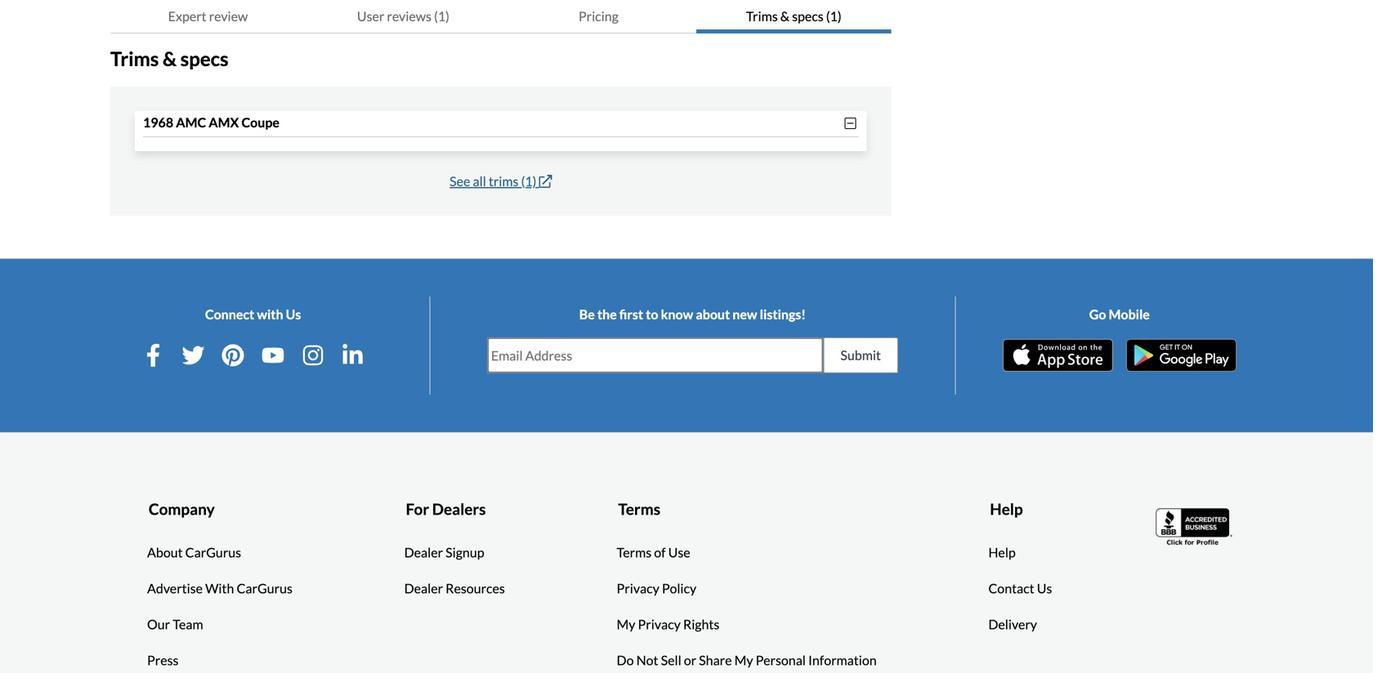 Task type: locate. For each thing, give the bounding box(es) containing it.
specs for trims & specs
[[181, 47, 229, 70]]

0 horizontal spatial my
[[617, 617, 636, 633]]

terms
[[619, 500, 661, 519], [617, 545, 652, 561]]

1 horizontal spatial &
[[781, 8, 790, 24]]

help up contact
[[989, 545, 1016, 561]]

specs
[[792, 8, 824, 24], [181, 47, 229, 70]]

pricing
[[579, 8, 619, 24]]

dealer left signup
[[404, 545, 443, 561]]

0 horizontal spatial us
[[286, 307, 301, 323]]

trims for trims & specs (1)
[[746, 8, 778, 24]]

0 horizontal spatial trims
[[110, 47, 159, 70]]

help up help 'link'
[[990, 500, 1023, 519]]

policy
[[662, 581, 697, 597]]

dealer down dealer signup link
[[404, 581, 443, 597]]

external link image
[[539, 175, 552, 188]]

privacy
[[617, 581, 660, 597], [638, 617, 681, 633]]

or
[[684, 653, 697, 669]]

1 vertical spatial us
[[1037, 581, 1053, 597]]

cargurus up the with
[[185, 545, 241, 561]]

0 horizontal spatial &
[[163, 47, 177, 70]]

0 vertical spatial dealer
[[404, 545, 443, 561]]

terms for terms
[[619, 500, 661, 519]]

my
[[617, 617, 636, 633], [735, 653, 754, 669]]

expert
[[168, 8, 207, 24]]

us right contact
[[1037, 581, 1053, 597]]

0 vertical spatial privacy
[[617, 581, 660, 597]]

trims & specs (1)
[[746, 8, 842, 24]]

our team link
[[147, 615, 203, 635]]

terms of use link
[[617, 543, 691, 563]]

0 vertical spatial terms
[[619, 500, 661, 519]]

privacy inside privacy policy link
[[617, 581, 660, 597]]

0 vertical spatial my
[[617, 617, 636, 633]]

help
[[990, 500, 1023, 519], [989, 545, 1016, 561]]

privacy down 'terms of use' link
[[617, 581, 660, 597]]

for dealers
[[406, 500, 486, 519]]

be
[[580, 307, 595, 323]]

review
[[209, 8, 248, 24]]

do
[[617, 653, 634, 669]]

dealer
[[404, 545, 443, 561], [404, 581, 443, 597]]

0 vertical spatial trims
[[746, 8, 778, 24]]

press
[[147, 653, 179, 669]]

privacy policy
[[617, 581, 697, 597]]

& inside trims & specs (1) tab
[[781, 8, 790, 24]]

press link
[[147, 651, 179, 671]]

first
[[620, 307, 644, 323]]

be the first to know about new listings!
[[580, 307, 806, 323]]

trims inside tab
[[746, 8, 778, 24]]

1 vertical spatial cargurus
[[237, 581, 293, 597]]

my up "do"
[[617, 617, 636, 633]]

with
[[257, 307, 283, 323]]

cargurus
[[185, 545, 241, 561], [237, 581, 293, 597]]

0 vertical spatial cargurus
[[185, 545, 241, 561]]

1 vertical spatial dealer
[[404, 581, 443, 597]]

terms left of at the left bottom of the page
[[617, 545, 652, 561]]

us right "with"
[[286, 307, 301, 323]]

1 horizontal spatial us
[[1037, 581, 1053, 597]]

dealer for dealer signup
[[404, 545, 443, 561]]

(1)
[[434, 8, 450, 24], [827, 8, 842, 24], [521, 173, 537, 189]]

1 horizontal spatial specs
[[792, 8, 824, 24]]

new
[[733, 307, 758, 323]]

&
[[781, 8, 790, 24], [163, 47, 177, 70]]

1 vertical spatial specs
[[181, 47, 229, 70]]

submit button
[[824, 338, 899, 374]]

sell
[[661, 653, 682, 669]]

about
[[696, 307, 730, 323]]

1 vertical spatial privacy
[[638, 617, 681, 633]]

advertise
[[147, 581, 203, 597]]

delivery
[[989, 617, 1038, 633]]

not
[[637, 653, 659, 669]]

1 vertical spatial trims
[[110, 47, 159, 70]]

listings!
[[760, 307, 806, 323]]

my right share at the bottom
[[735, 653, 754, 669]]

delivery link
[[989, 615, 1038, 635]]

team
[[173, 617, 203, 633]]

2 dealer from the top
[[404, 581, 443, 597]]

trims
[[746, 8, 778, 24], [110, 47, 159, 70]]

0 vertical spatial specs
[[792, 8, 824, 24]]

about cargurus link
[[147, 543, 241, 563]]

connect with us
[[205, 307, 301, 323]]

get it on google play image
[[1127, 339, 1237, 372]]

(1) for see all trims (1)
[[521, 173, 537, 189]]

instagram image
[[302, 344, 324, 367]]

use
[[669, 545, 691, 561]]

contact us
[[989, 581, 1053, 597]]

1 dealer from the top
[[404, 545, 443, 561]]

0 horizontal spatial (1)
[[434, 8, 450, 24]]

us
[[286, 307, 301, 323], [1037, 581, 1053, 597]]

& for trims & specs (1)
[[781, 8, 790, 24]]

1 vertical spatial &
[[163, 47, 177, 70]]

1 vertical spatial terms
[[617, 545, 652, 561]]

cargurus right the with
[[237, 581, 293, 597]]

information
[[809, 653, 877, 669]]

pricing tab
[[501, 0, 697, 34]]

amx
[[209, 115, 239, 130]]

1 horizontal spatial (1)
[[521, 173, 537, 189]]

specs inside trims & specs (1) tab
[[792, 8, 824, 24]]

personal
[[756, 653, 806, 669]]

submit
[[841, 348, 881, 364]]

2 horizontal spatial (1)
[[827, 8, 842, 24]]

help link
[[989, 543, 1016, 563]]

tab list
[[110, 0, 892, 34]]

privacy down privacy policy link in the bottom of the page
[[638, 617, 681, 633]]

see all trims (1) link
[[450, 173, 552, 189]]

1 horizontal spatial trims
[[746, 8, 778, 24]]

our team
[[147, 617, 203, 633]]

0 vertical spatial &
[[781, 8, 790, 24]]

amc
[[176, 115, 206, 130]]

terms for terms of use
[[617, 545, 652, 561]]

advertise with cargurus link
[[147, 579, 293, 599]]

advertise with cargurus
[[147, 581, 293, 597]]

facebook image
[[142, 344, 165, 367]]

connect
[[205, 307, 255, 323]]

terms up terms of use
[[619, 500, 661, 519]]

(1) for trims & specs (1)
[[827, 8, 842, 24]]

0 horizontal spatial specs
[[181, 47, 229, 70]]

1 horizontal spatial my
[[735, 653, 754, 669]]



Task type: describe. For each thing, give the bounding box(es) containing it.
go
[[1090, 307, 1107, 323]]

specs for trims & specs (1)
[[792, 8, 824, 24]]

minus square image
[[843, 117, 859, 130]]

contact us link
[[989, 579, 1053, 599]]

dealer resources
[[404, 581, 505, 597]]

trims & specs
[[110, 47, 229, 70]]

all
[[473, 173, 486, 189]]

contact
[[989, 581, 1035, 597]]

privacy inside the 'my privacy rights' link
[[638, 617, 681, 633]]

privacy policy link
[[617, 579, 697, 599]]

terms of use
[[617, 545, 691, 561]]

the
[[598, 307, 617, 323]]

company
[[149, 500, 215, 519]]

with
[[205, 581, 234, 597]]

user reviews (1)
[[357, 8, 450, 24]]

1968 amc amx coupe button
[[143, 113, 859, 137]]

for
[[406, 500, 429, 519]]

trims & specs (1) tab
[[697, 0, 892, 34]]

pinterest image
[[222, 344, 245, 367]]

1968 amc amx coupe
[[143, 115, 280, 130]]

user
[[357, 8, 385, 24]]

about
[[147, 545, 183, 561]]

dealer for dealer resources
[[404, 581, 443, 597]]

do not sell or share my personal information link
[[617, 651, 877, 671]]

dealer resources link
[[404, 579, 505, 599]]

1 vertical spatial my
[[735, 653, 754, 669]]

do not sell or share my personal information
[[617, 653, 877, 669]]

twitter image
[[182, 344, 205, 367]]

linkedin image
[[341, 344, 364, 367]]

trims
[[489, 173, 519, 189]]

& for trims & specs
[[163, 47, 177, 70]]

dealers
[[432, 500, 486, 519]]

click for the bbb business review of this auto listing service in cambridge ma image
[[1156, 507, 1235, 548]]

see all trims (1)
[[450, 173, 537, 189]]

mobile
[[1109, 307, 1150, 323]]

rights
[[684, 617, 720, 633]]

trims for trims & specs
[[110, 47, 159, 70]]

know
[[661, 307, 694, 323]]

resources
[[446, 581, 505, 597]]

0 vertical spatial help
[[990, 500, 1023, 519]]

Email Address email field
[[488, 339, 823, 373]]

us inside contact us link
[[1037, 581, 1053, 597]]

to
[[646, 307, 659, 323]]

of
[[654, 545, 666, 561]]

0 vertical spatial us
[[286, 307, 301, 323]]

expert review
[[168, 8, 248, 24]]

expert review tab
[[110, 0, 306, 34]]

signup
[[446, 545, 485, 561]]

my privacy rights link
[[617, 615, 720, 635]]

tab list containing expert review
[[110, 0, 892, 34]]

youtube image
[[262, 344, 285, 367]]

1 vertical spatial help
[[989, 545, 1016, 561]]

my privacy rights
[[617, 617, 720, 633]]

share
[[699, 653, 732, 669]]

go mobile
[[1090, 307, 1150, 323]]

reviews
[[387, 8, 432, 24]]

our
[[147, 617, 170, 633]]

1968
[[143, 115, 173, 130]]

about cargurus
[[147, 545, 241, 561]]

dealer signup
[[404, 545, 485, 561]]

download on the app store image
[[1003, 339, 1114, 372]]

coupe
[[242, 115, 280, 130]]

user reviews (1) tab
[[306, 0, 501, 34]]

see
[[450, 173, 471, 189]]

dealer signup link
[[404, 543, 485, 563]]



Task type: vqa. For each thing, say whether or not it's contained in the screenshot.
"in" inside CarGurus has partnered with participating lenders including Capital One, Chase, Westlake Financial, and Global Lending Services to provide Finance in Advance, allowing shoppers to get pre-qualified with no impact to their credit score. After pre-qualifying, shoppers can get personalized real offers for vehicles while shopping on CarGurus. The shopper can bring their offer certificate into the dealership to finalize financing for that vehicle.
no



